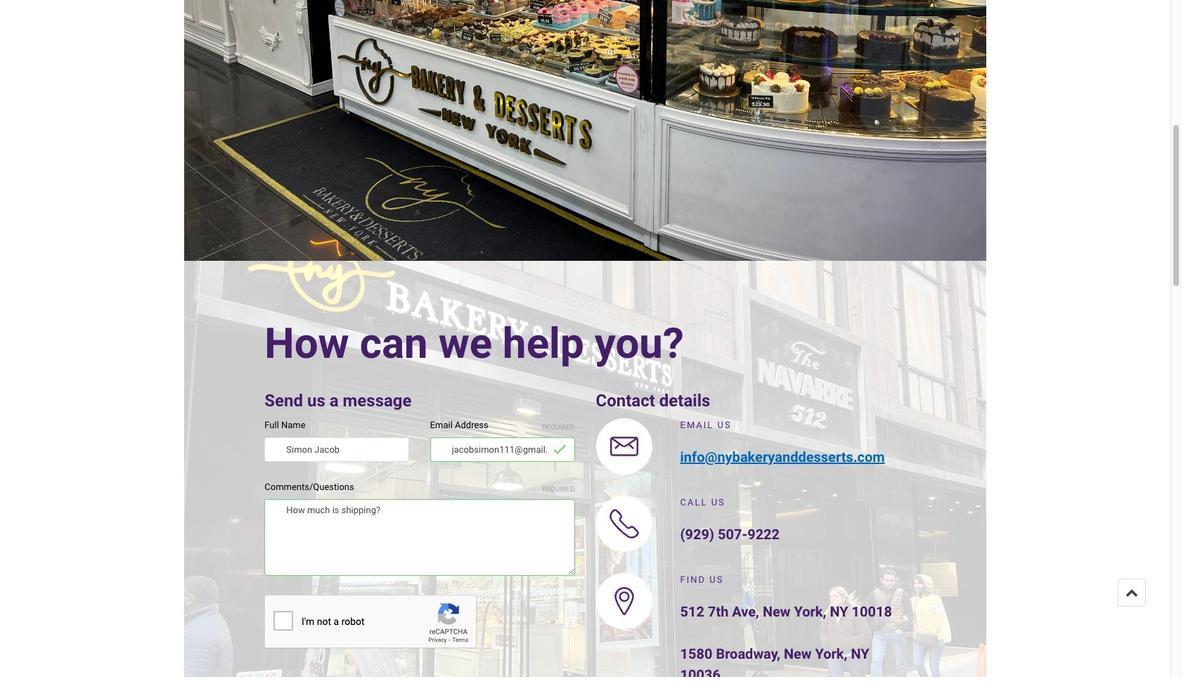Task type: locate. For each thing, give the bounding box(es) containing it.
None text field
[[265, 437, 409, 462]]

top of page image
[[1126, 586, 1138, 599]]

None text field
[[430, 437, 575, 462], [265, 499, 575, 576], [430, 437, 575, 462], [265, 499, 575, 576]]



Task type: vqa. For each thing, say whether or not it's contained in the screenshot.
text box
yes



